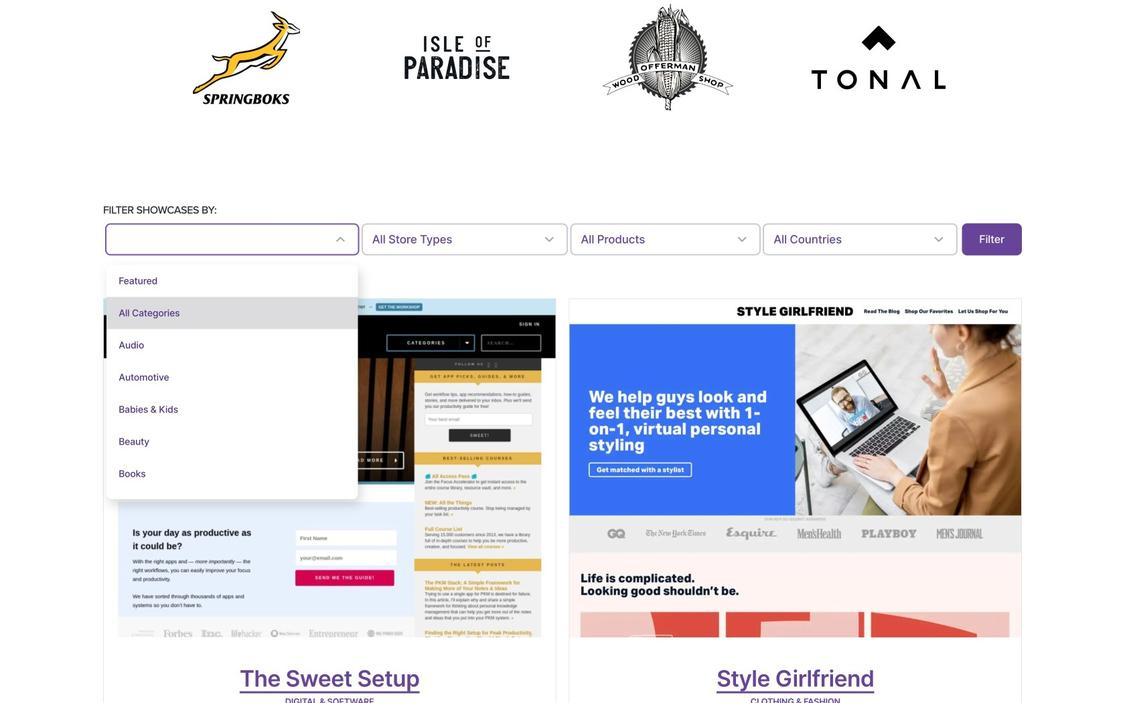 Task type: vqa. For each thing, say whether or not it's contained in the screenshot.
5th option from the bottom of the list box inside angle down Field
yes



Task type: describe. For each thing, give the bounding box(es) containing it.
offerman woodshop image
[[601, 2, 735, 113]]

7 option from the top
[[107, 458, 358, 490]]

5 option from the top
[[107, 393, 358, 426]]

2 angle down image from the left
[[734, 231, 750, 247]]

1 angle down image from the left
[[333, 231, 349, 247]]

4 option from the top
[[107, 361, 358, 393]]

8 option from the top
[[107, 490, 358, 522]]

official springboks online store image
[[193, 11, 300, 104]]



Task type: locate. For each thing, give the bounding box(es) containing it.
2 option from the top
[[107, 297, 358, 329]]

1 option from the top
[[107, 265, 358, 297]]

angle down image
[[541, 231, 557, 247]]

option
[[107, 265, 358, 297], [107, 297, 358, 329], [107, 329, 358, 361], [107, 361, 358, 393], [107, 393, 358, 426], [107, 426, 358, 458], [107, 458, 358, 490], [107, 490, 358, 522]]

6 option from the top
[[107, 426, 358, 458]]

3 option from the top
[[107, 329, 358, 361]]

1 horizontal spatial angle down image
[[734, 231, 750, 247]]

isle of paradise image
[[404, 28, 511, 88]]

0 horizontal spatial angle down image
[[333, 231, 349, 247]]

None field
[[105, 223, 359, 522], [362, 223, 568, 255], [570, 223, 761, 255], [763, 223, 958, 255], [116, 231, 323, 248], [105, 223, 359, 522], [570, 223, 761, 255], [763, 223, 958, 255], [116, 231, 323, 248]]

angle down image
[[333, 231, 349, 247], [734, 231, 750, 247]]

none field angle down
[[362, 223, 568, 255]]

tonal image
[[812, 26, 946, 90]]

list box
[[107, 265, 358, 522]]



